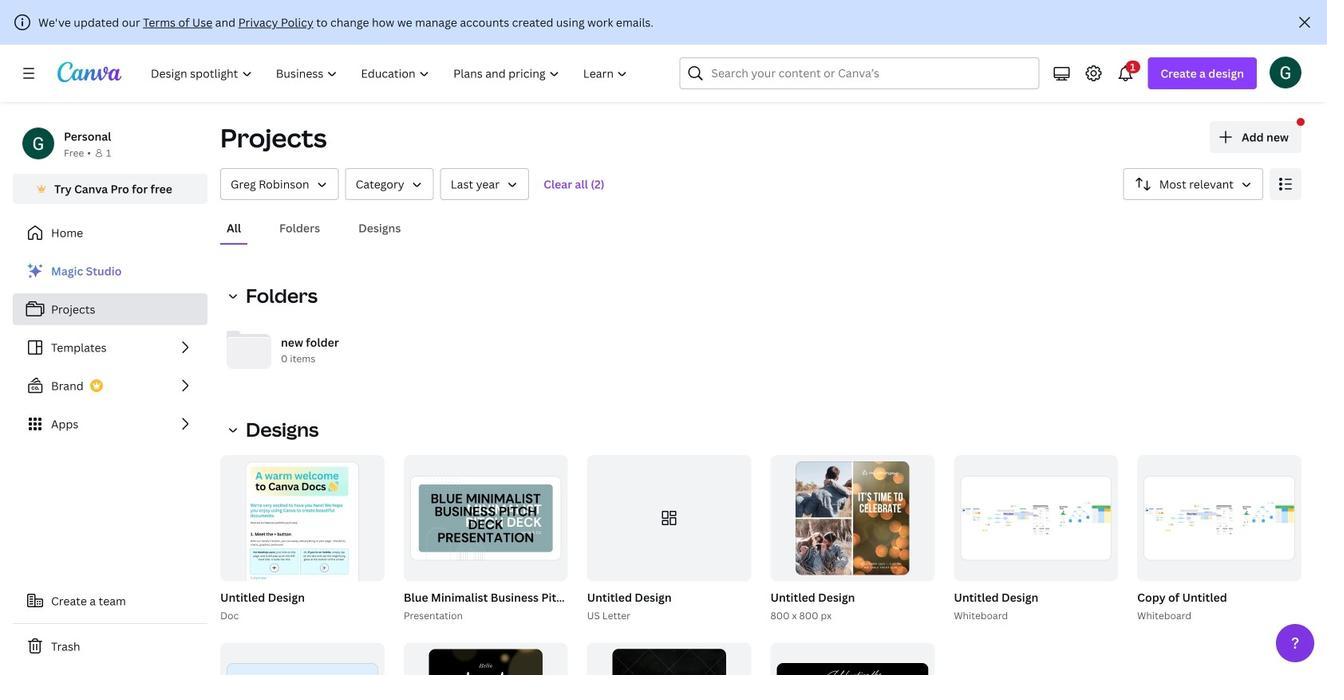 Task type: describe. For each thing, give the bounding box(es) containing it.
Date modified button
[[440, 168, 529, 200]]



Task type: vqa. For each thing, say whether or not it's contained in the screenshot.
list
yes



Task type: locate. For each thing, give the bounding box(es) containing it.
list
[[13, 255, 207, 441]]

Category button
[[345, 168, 434, 200]]

greg robinson image
[[1270, 56, 1302, 88]]

Sort by button
[[1123, 168, 1263, 200]]

group
[[217, 456, 385, 624], [220, 456, 385, 623], [400, 456, 672, 624], [404, 456, 568, 582], [584, 456, 751, 624], [587, 456, 751, 582], [767, 456, 935, 624], [771, 456, 935, 582], [951, 456, 1118, 624], [1134, 456, 1302, 624], [220, 644, 385, 676], [404, 644, 568, 676], [587, 644, 751, 676], [771, 644, 935, 676]]

None search field
[[679, 57, 1039, 89]]

top level navigation element
[[140, 57, 641, 89]]

Search search field
[[711, 58, 1007, 89]]

Owner button
[[220, 168, 339, 200]]



